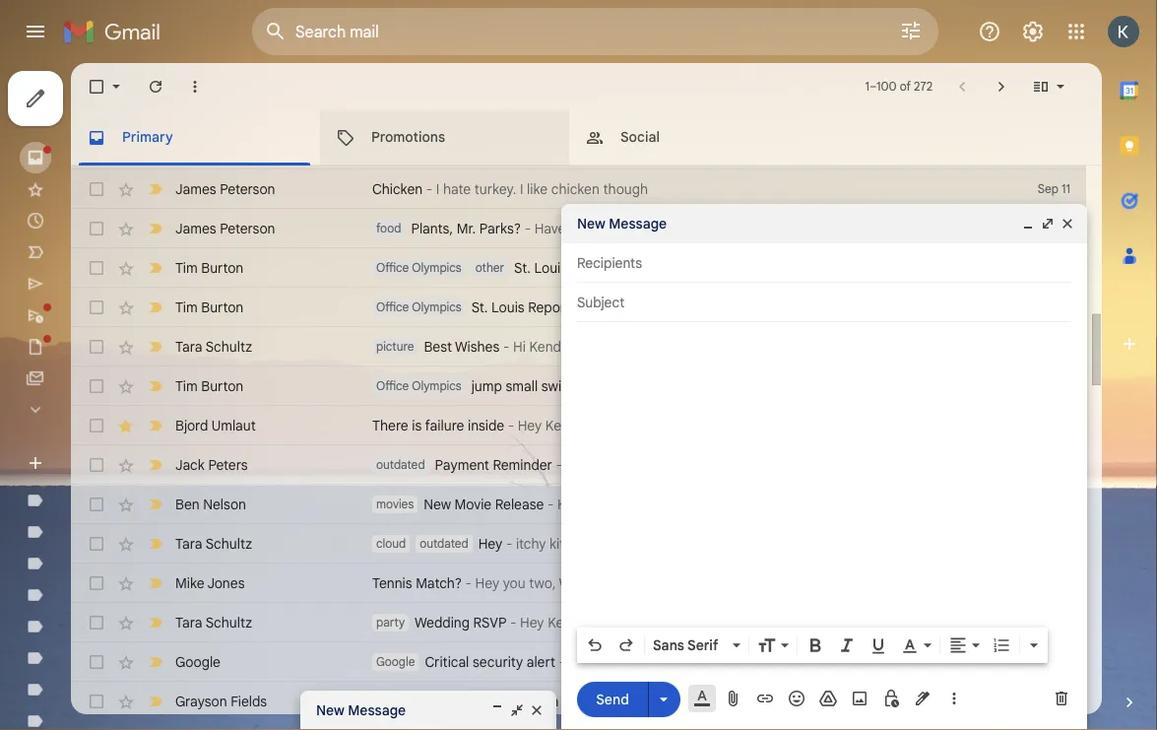 Task type: locate. For each thing, give the bounding box(es) containing it.
row down swim
[[71, 406, 1087, 445]]

google critical security alert -
[[376, 653, 569, 671]]

olympics
[[412, 261, 462, 275], [412, 300, 462, 315], [412, 379, 462, 394]]

outdated up movies
[[376, 458, 425, 472]]

1 vertical spatial tim burton
[[175, 299, 244, 316]]

tara up bjord
[[175, 338, 202, 355]]

social
[[621, 129, 660, 146]]

7 cell from the top
[[1016, 495, 1087, 514]]

car left minimize icon
[[465, 693, 487, 710]]

sep
[[1038, 182, 1059, 197], [1038, 221, 1059, 236], [1043, 615, 1064, 630]]

search mail image
[[258, 14, 294, 49]]

tab list
[[1103, 63, 1158, 659], [71, 110, 1103, 166]]

main content containing primary
[[71, 63, 1158, 721]]

need
[[608, 614, 640, 631]]

1 vertical spatial hey
[[476, 574, 500, 592]]

olympics down the plants,
[[412, 261, 462, 275]]

sep 1
[[1043, 615, 1071, 630]]

if
[[696, 614, 704, 631]]

tim burton
[[175, 259, 244, 276], [175, 299, 244, 316], [175, 377, 244, 395]]

2 office from the top
[[376, 300, 409, 315]]

8 cell from the top
[[1016, 534, 1087, 554]]

google inside google critical security alert -
[[376, 655, 415, 670]]

peterson for 14th row from the bottom of the main content containing primary
[[220, 180, 275, 198]]

olympics inside office olympics jump small swim elephant
[[412, 379, 462, 394]]

1 vertical spatial st.
[[472, 299, 488, 316]]

3 office from the top
[[376, 379, 409, 394]]

other
[[476, 261, 505, 275]]

1 office from the top
[[376, 261, 409, 275]]

your right on
[[788, 338, 816, 355]]

1 schultz from the top
[[206, 338, 252, 355]]

sep for schultz
[[1043, 615, 1064, 630]]

wash right beloved
[[1126, 693, 1158, 710]]

cell for st. louis report -
[[1016, 258, 1087, 278]]

14 row from the top
[[71, 642, 1087, 682]]

row down st. louis report -
[[71, 288, 1087, 327]]

1 vertical spatial james
[[175, 220, 216, 237]]

car wash cash car wash cash inferno
[[376, 693, 607, 710]]

2 vertical spatial tim
[[175, 377, 198, 395]]

wash for our beloved car wash
[[1126, 693, 1158, 710]]

row up release at the left bottom of the page
[[71, 445, 1087, 485]]

schultz down "jones"
[[206, 614, 252, 631]]

as
[[1133, 614, 1147, 631]]

primary tab
[[71, 110, 318, 166]]

- down ever
[[617, 259, 624, 276]]

picture
[[376, 339, 414, 354]]

1 vertical spatial peterson
[[220, 220, 275, 237]]

2 vertical spatial office
[[376, 379, 409, 394]]

a
[[669, 220, 677, 237], [748, 220, 755, 237]]

kendall, right the hi
[[530, 338, 579, 355]]

1 vertical spatial james peterson
[[175, 220, 275, 237]]

olympics down best
[[412, 379, 462, 394]]

more image
[[185, 77, 205, 97]]

row up need
[[71, 564, 1158, 603]]

from right plant
[[715, 220, 744, 237]]

0 vertical spatial james peterson
[[175, 180, 275, 198]]

tim burton for st.
[[175, 259, 244, 276]]

2 schultz from the top
[[206, 535, 252, 552]]

2 peterson from the top
[[220, 220, 275, 237]]

3 olympics from the top
[[412, 379, 462, 394]]

to left my
[[806, 614, 818, 631]]

tara schultz up bjord umlaut
[[175, 338, 252, 355]]

2 burton from the top
[[201, 299, 244, 316]]

you left "want" on the bottom
[[602, 574, 624, 592]]

schultz for picture
[[206, 338, 252, 355]]

you up as
[[1140, 574, 1158, 592]]

wash left close icon
[[490, 693, 524, 710]]

0 vertical spatial olympics
[[412, 261, 462, 275]]

1 11 from the top
[[1062, 182, 1071, 197]]

schultz up "jones"
[[206, 535, 252, 552]]

row down reminder
[[71, 485, 1087, 524]]

louis
[[534, 259, 568, 276], [492, 299, 525, 316]]

hey down movie
[[479, 535, 503, 552]]

google up grayson
[[175, 653, 221, 671]]

doubles
[[707, 574, 757, 592]]

1 vertical spatial olympics
[[412, 300, 462, 315]]

0 horizontal spatial google
[[175, 653, 221, 671]]

schultz up umlaut
[[206, 338, 252, 355]]

a
[[755, 693, 764, 710]]

- dear car wash crew, a sudsy nightmare has materialized!
[[607, 693, 984, 710]]

1 vertical spatial 11
[[1062, 221, 1071, 236]]

report down food plants, mr. parks? - have you ever grown a plant from a seed?
[[571, 259, 614, 276]]

1 horizontal spatial so
[[1151, 614, 1158, 631]]

3 cell from the top
[[1016, 337, 1087, 357]]

from right hearing
[[1107, 574, 1137, 592]]

0 horizontal spatial your
[[788, 338, 816, 355]]

0 vertical spatial new
[[424, 496, 451, 513]]

critical
[[425, 653, 469, 671]]

tara schultz down mike jones
[[175, 614, 252, 631]]

row up food plants, mr. parks? - have you ever grown a plant from a seed?
[[71, 169, 1087, 209]]

navigation
[[0, 63, 236, 730]]

row down wanted
[[71, 367, 1087, 406]]

row up swim
[[71, 327, 1087, 367]]

1 horizontal spatial your
[[1053, 614, 1080, 631]]

outdated inside outdated payment reminder -
[[376, 458, 425, 472]]

0 vertical spatial from
[[715, 220, 744, 237]]

1 tim burton from the top
[[175, 259, 244, 276]]

row down food plants, mr. parks? - have you ever grown a plant from a seed?
[[71, 248, 1087, 288]]

0 vertical spatial aug
[[1033, 655, 1054, 670]]

row down "want" on the bottom
[[71, 603, 1158, 642]]

4 row from the top
[[71, 248, 1087, 288]]

office inside office olympics st. louis report -
[[376, 300, 409, 315]]

would
[[559, 574, 598, 592]]

11
[[1062, 182, 1071, 197], [1062, 221, 1071, 236]]

google for google
[[175, 653, 221, 671]]

1 wash from the left
[[490, 693, 524, 710]]

outdated for outdated
[[420, 537, 469, 551]]

so left please
[[905, 614, 919, 631]]

0 vertical spatial burton
[[201, 259, 244, 276]]

wash
[[399, 694, 426, 709]]

your
[[788, 338, 816, 355], [1053, 614, 1080, 631]]

1 horizontal spatial google
[[376, 655, 415, 670]]

11 row from the top
[[71, 524, 1087, 564]]

1 cell from the top
[[1016, 258, 1087, 278]]

1 vertical spatial aug 30
[[1033, 694, 1071, 709]]

office down food
[[376, 261, 409, 275]]

with
[[1023, 614, 1049, 631]]

0 vertical spatial office
[[376, 261, 409, 275]]

outdated payment reminder -
[[376, 456, 566, 473]]

you
[[570, 220, 592, 237], [687, 338, 710, 355], [503, 574, 526, 592], [602, 574, 624, 592], [1140, 574, 1158, 592]]

1 horizontal spatial louis
[[534, 259, 568, 276]]

outdated up match? at the left of the page
[[420, 537, 469, 551]]

cell
[[1016, 258, 1087, 278], [1016, 298, 1087, 317], [1016, 337, 1087, 357], [1016, 376, 1087, 396], [1016, 416, 1087, 436], [1016, 455, 1087, 475], [1016, 495, 1087, 514], [1016, 534, 1087, 554], [1016, 573, 1087, 593]]

tara right love,
[[943, 338, 970, 355]]

grown
[[627, 220, 665, 237]]

0 vertical spatial your
[[788, 338, 816, 355]]

1 vertical spatial from
[[1107, 574, 1137, 592]]

olympics up best
[[412, 300, 462, 315]]

2 vertical spatial sep
[[1043, 615, 1064, 630]]

peterson
[[220, 180, 275, 198], [220, 220, 275, 237]]

row up chicken
[[71, 130, 1087, 169]]

1 olympics from the top
[[412, 261, 462, 275]]

row containing jack peters
[[71, 445, 1087, 485]]

olympics for st.
[[412, 300, 462, 315]]

- right reminder
[[556, 456, 563, 473]]

office olympics
[[376, 261, 462, 275]]

wash left crew,
[[679, 693, 714, 710]]

peters
[[208, 456, 248, 473]]

30
[[1057, 655, 1071, 670], [1057, 694, 1071, 709]]

louis down the have at the top left of the page
[[534, 259, 568, 276]]

1 horizontal spatial a
[[748, 220, 755, 237]]

hey
[[479, 535, 503, 552], [476, 574, 500, 592], [520, 614, 544, 631]]

2 olympics from the top
[[412, 300, 462, 315]]

tara up mike
[[175, 535, 202, 552]]

i
[[436, 180, 440, 198], [520, 180, 524, 198], [583, 338, 586, 355], [887, 574, 890, 592], [601, 614, 605, 631]]

tara schultz down "ben nelson" on the bottom of the page
[[175, 535, 252, 552]]

tennis
[[372, 574, 413, 592]]

13 row from the top
[[71, 603, 1158, 642]]

1 vertical spatial kendall,
[[548, 614, 598, 631]]

tab list containing primary
[[71, 110, 1103, 166]]

cell for movies new movie release -
[[1016, 495, 1087, 514]]

office for jump
[[376, 379, 409, 394]]

1 aug 30 from the top
[[1033, 655, 1071, 670]]

st. right other
[[514, 259, 531, 276]]

rsvp
[[474, 614, 507, 631]]

9 row from the top
[[71, 445, 1087, 485]]

1 100 of 272
[[866, 79, 933, 94]]

2 vertical spatial tara schultz
[[175, 614, 252, 631]]

1 vertical spatial tim
[[175, 299, 198, 316]]

0 vertical spatial 1
[[866, 79, 870, 94]]

0 horizontal spatial so
[[905, 614, 919, 631]]

wishes
[[455, 338, 500, 355]]

kendall, for hi
[[530, 338, 579, 355]]

- left the dear
[[611, 693, 617, 710]]

to left hearing
[[1040, 574, 1053, 592]]

1 horizontal spatial wash
[[679, 693, 714, 710]]

your right with
[[1053, 614, 1080, 631]]

row
[[71, 130, 1087, 169], [71, 169, 1087, 209], [71, 209, 1087, 248], [71, 248, 1087, 288], [71, 288, 1087, 327], [71, 327, 1087, 367], [71, 367, 1087, 406], [71, 406, 1087, 445], [71, 445, 1087, 485], [71, 485, 1087, 524], [71, 524, 1087, 564], [71, 564, 1158, 603], [71, 603, 1158, 642], [71, 642, 1087, 682], [71, 682, 1158, 721]]

schultz for hey
[[206, 535, 252, 552]]

you're
[[708, 614, 746, 631]]

2 wash from the left
[[679, 693, 714, 710]]

1 horizontal spatial from
[[1107, 574, 1137, 592]]

tara schultz
[[175, 338, 252, 355], [175, 535, 252, 552], [175, 614, 252, 631]]

match?
[[416, 574, 462, 592]]

st.
[[514, 259, 531, 276], [472, 299, 488, 316]]

kendall, down would
[[548, 614, 598, 631]]

2 tara schultz from the top
[[175, 535, 252, 552]]

1 tara schultz from the top
[[175, 338, 252, 355]]

louis up the hi
[[492, 299, 525, 316]]

30 down sep 1 at the bottom right of the page
[[1057, 655, 1071, 670]]

0 horizontal spatial new
[[316, 702, 345, 719]]

wanted
[[590, 338, 636, 355]]

3 schultz from the top
[[206, 614, 252, 631]]

car
[[465, 693, 487, 710], [654, 693, 677, 710], [1101, 693, 1123, 710], [376, 694, 396, 709]]

2 tim from the top
[[175, 299, 198, 316]]

15 row from the top
[[71, 682, 1158, 721]]

hearing
[[1056, 574, 1104, 592]]

8 row from the top
[[71, 406, 1087, 445]]

report down st. louis report -
[[528, 299, 571, 316]]

0 horizontal spatial a
[[669, 220, 677, 237]]

new left movie
[[424, 496, 451, 513]]

ben nelson
[[175, 496, 246, 513]]

to left 'wish' at the top of the page
[[639, 338, 652, 355]]

car left wash
[[376, 694, 396, 709]]

2 vertical spatial tim burton
[[175, 377, 244, 395]]

1 vertical spatial louis
[[492, 299, 525, 316]]

1 vertical spatial burton
[[201, 299, 244, 316]]

social tab
[[570, 110, 818, 166]]

2 vertical spatial hey
[[520, 614, 544, 631]]

row up inferno
[[71, 642, 1087, 682]]

refresh image
[[146, 77, 166, 97]]

tim
[[175, 259, 198, 276], [175, 299, 198, 316], [175, 377, 198, 395]]

outdated
[[376, 458, 425, 472], [420, 537, 469, 551]]

1 burton from the top
[[201, 259, 244, 276]]

1 a from the left
[[669, 220, 677, 237]]

from
[[715, 220, 744, 237], [1107, 574, 1137, 592]]

3 tara schultz from the top
[[175, 614, 252, 631]]

mike
[[175, 574, 205, 592]]

0 vertical spatial st.
[[514, 259, 531, 276]]

hey up alert
[[520, 614, 544, 631]]

new
[[424, 496, 451, 513], [316, 702, 345, 719]]

wedding
[[819, 338, 873, 355]]

None checkbox
[[87, 77, 106, 97], [87, 179, 106, 199], [87, 219, 106, 238], [87, 258, 106, 278], [87, 337, 106, 357], [87, 376, 106, 396], [87, 455, 106, 475], [87, 573, 106, 593], [87, 652, 106, 672], [87, 77, 106, 97], [87, 179, 106, 199], [87, 219, 106, 238], [87, 258, 106, 278], [87, 337, 106, 357], [87, 376, 106, 396], [87, 455, 106, 475], [87, 573, 106, 593], [87, 652, 106, 672]]

car right beloved
[[1101, 693, 1123, 710]]

1 vertical spatial 30
[[1057, 694, 1071, 709]]

1 horizontal spatial new
[[424, 496, 451, 513]]

i left wanted
[[583, 338, 586, 355]]

tara down mike
[[175, 614, 202, 631]]

olympics for jump
[[412, 379, 462, 394]]

30 right our
[[1057, 694, 1071, 709]]

0 vertical spatial 30
[[1057, 655, 1071, 670]]

0 vertical spatial schultz
[[206, 338, 252, 355]]

payment
[[435, 456, 490, 473]]

2 cell from the top
[[1016, 298, 1087, 317]]

i left 'like'
[[520, 180, 524, 198]]

1 peterson from the top
[[220, 180, 275, 198]]

row containing mike jones
[[71, 564, 1158, 603]]

minimize image
[[490, 703, 505, 718]]

- right release at the left bottom of the page
[[548, 496, 554, 513]]

new left message
[[316, 702, 345, 719]]

None search field
[[252, 8, 939, 55]]

0 vertical spatial tara schultz
[[175, 338, 252, 355]]

day!
[[876, 338, 903, 355]]

main content
[[71, 63, 1158, 721]]

kendall,
[[530, 338, 579, 355], [548, 614, 598, 631]]

promotions tab
[[320, 110, 569, 166]]

food plants, mr. parks? - have you ever grown a plant from a seed?
[[376, 220, 797, 237]]

1 horizontal spatial 1
[[1067, 615, 1071, 630]]

plants,
[[411, 220, 453, 237]]

4 cell from the top
[[1016, 376, 1087, 396]]

1 left the 100
[[866, 79, 870, 94]]

3 wash from the left
[[1126, 693, 1158, 710]]

0 vertical spatial kendall,
[[530, 338, 579, 355]]

1 vertical spatial 1
[[1067, 615, 1071, 630]]

our
[[1021, 693, 1044, 710]]

security
[[473, 653, 523, 671]]

1 vertical spatial aug
[[1033, 694, 1054, 709]]

report
[[571, 259, 614, 276], [528, 299, 571, 316]]

elephant
[[577, 377, 632, 395]]

office up there
[[376, 379, 409, 394]]

2 horizontal spatial wash
[[1126, 693, 1158, 710]]

2 30 from the top
[[1057, 694, 1071, 709]]

toggle split pane mode image
[[1032, 77, 1051, 97]]

0 horizontal spatial 1
[[866, 79, 870, 94]]

12 row from the top
[[71, 564, 1158, 603]]

0 vertical spatial louis
[[534, 259, 568, 276]]

2 vertical spatial burton
[[201, 377, 244, 395]]

- right match? at the left of the page
[[466, 574, 472, 592]]

office for st.
[[376, 300, 409, 315]]

0 vertical spatial outdated
[[376, 458, 425, 472]]

1 vertical spatial outdated
[[420, 537, 469, 551]]

2 vertical spatial schultz
[[206, 614, 252, 631]]

settings image
[[1022, 20, 1045, 43]]

chicken
[[372, 180, 423, 198]]

turkey.
[[475, 180, 517, 198]]

1 vertical spatial tara schultz
[[175, 535, 252, 552]]

1 aug from the top
[[1033, 655, 1054, 670]]

office inside office olympics jump small swim elephant
[[376, 379, 409, 394]]

wedding
[[415, 614, 470, 631]]

0 horizontal spatial louis
[[492, 299, 525, 316]]

you left ever
[[570, 220, 592, 237]]

office olympics jump small swim elephant
[[376, 377, 632, 395]]

office up picture
[[376, 300, 409, 315]]

1 right with
[[1067, 615, 1071, 630]]

schultz
[[206, 338, 252, 355], [206, 535, 252, 552], [206, 614, 252, 631]]

picture best wishes - hi kendall, i wanted to wish you the best on your wedding day! love, tara
[[376, 338, 970, 355]]

tara schultz for party
[[175, 614, 252, 631]]

0 vertical spatial peterson
[[220, 180, 275, 198]]

tara schultz for hey
[[175, 535, 252, 552]]

1 vertical spatial schultz
[[206, 535, 252, 552]]

row down need
[[71, 682, 1158, 721]]

6 cell from the top
[[1016, 455, 1087, 475]]

so right as
[[1151, 614, 1158, 631]]

st. up wishes on the top of the page
[[472, 299, 488, 316]]

1 vertical spatial new
[[316, 702, 345, 719]]

0 vertical spatial sep
[[1038, 182, 1059, 197]]

i left hate
[[436, 180, 440, 198]]

main menu image
[[24, 20, 47, 43]]

2 tim burton from the top
[[175, 299, 244, 316]]

row down chicken
[[71, 209, 1087, 248]]

0 vertical spatial aug 30
[[1033, 655, 1071, 670]]

beloved
[[1048, 693, 1097, 710]]

0 vertical spatial tim burton
[[175, 259, 244, 276]]

a left plant
[[669, 220, 677, 237]]

10 row from the top
[[71, 485, 1087, 524]]

want
[[628, 574, 658, 592]]

gmail image
[[63, 12, 170, 51]]

3 tim from the top
[[175, 377, 198, 395]]

to left play
[[662, 574, 674, 592]]

1 30 from the top
[[1057, 655, 1071, 670]]

2 sep 11 from the top
[[1038, 221, 1071, 236]]

272
[[915, 79, 933, 94]]

olympics inside office olympics st. louis report -
[[412, 300, 462, 315]]

0 vertical spatial tim
[[175, 259, 198, 276]]

0 vertical spatial 11
[[1062, 182, 1071, 197]]

party wedding rsvp - hey kendall, i need to know if you're rsvping to my wedding, so please respond with your answer as so
[[376, 614, 1158, 631]]

tim for st.
[[175, 259, 198, 276]]

0 horizontal spatial from
[[715, 220, 744, 237]]

1 vertical spatial office
[[376, 300, 409, 315]]

1 horizontal spatial st.
[[514, 259, 531, 276]]

row up would
[[71, 524, 1087, 564]]

1 vertical spatial sep 11
[[1038, 221, 1071, 236]]

a left seed?
[[748, 220, 755, 237]]

0 horizontal spatial wash
[[490, 693, 524, 710]]

0 vertical spatial sep 11
[[1038, 182, 1071, 197]]

0 vertical spatial james
[[175, 180, 216, 198]]

support image
[[978, 20, 1002, 43]]

None checkbox
[[87, 298, 106, 317], [87, 416, 106, 436], [87, 495, 106, 514], [87, 534, 106, 554], [87, 613, 106, 633], [87, 692, 106, 711], [87, 298, 106, 317], [87, 416, 106, 436], [87, 495, 106, 514], [87, 534, 106, 554], [87, 613, 106, 633], [87, 692, 106, 711]]

there is failure inside -
[[372, 417, 518, 434]]

so
[[905, 614, 919, 631], [1151, 614, 1158, 631]]

Search mail text field
[[296, 22, 844, 41]]

2 aug from the top
[[1033, 694, 1054, 709]]

2 vertical spatial olympics
[[412, 379, 462, 394]]

google down party
[[376, 655, 415, 670]]

hey up the rsvp
[[476, 574, 500, 592]]

1 tim from the top
[[175, 259, 198, 276]]



Task type: vqa. For each thing, say whether or not it's contained in the screenshot.
Hey to the middle
yes



Task type: describe. For each thing, give the bounding box(es) containing it.
google for google critical security alert -
[[376, 655, 415, 670]]

the
[[713, 338, 734, 355]]

0 vertical spatial hey
[[479, 535, 503, 552]]

7 row from the top
[[71, 367, 1087, 406]]

party
[[376, 615, 405, 630]]

wedding,
[[844, 614, 901, 631]]

sep for peterson
[[1038, 182, 1059, 197]]

crew,
[[717, 693, 752, 710]]

has
[[875, 693, 897, 710]]

our beloved car wash
[[1017, 693, 1158, 710]]

- left hate
[[426, 180, 433, 198]]

soon?
[[894, 574, 931, 592]]

row containing grayson fields
[[71, 682, 1158, 721]]

tennis match? - hey you two, would you want to play doubles against kendall and i soon? looking forward to hearing from you
[[372, 574, 1158, 592]]

row containing ben nelson
[[71, 485, 1087, 524]]

looking
[[935, 574, 984, 592]]

though
[[604, 180, 648, 198]]

hate
[[443, 180, 471, 198]]

you left two,
[[503, 574, 526, 592]]

2 james peterson from the top
[[175, 220, 275, 237]]

office olympics st. louis report -
[[376, 299, 584, 316]]

2 row from the top
[[71, 169, 1087, 209]]

rsvping
[[750, 614, 802, 631]]

is
[[412, 417, 422, 434]]

two,
[[529, 574, 556, 592]]

5 row from the top
[[71, 288, 1087, 327]]

tara schultz for picture
[[175, 338, 252, 355]]

swim
[[542, 377, 573, 395]]

kendall, for hey
[[548, 614, 598, 631]]

burton for st.
[[201, 259, 244, 276]]

and
[[859, 574, 883, 592]]

inferno
[[563, 693, 607, 710]]

cloud
[[376, 537, 406, 551]]

older image
[[992, 77, 1012, 97]]

1 vertical spatial your
[[1053, 614, 1080, 631]]

hey -
[[479, 535, 516, 552]]

3 burton from the top
[[201, 377, 244, 395]]

burton for office
[[201, 299, 244, 316]]

jack peters
[[175, 456, 248, 473]]

best
[[424, 338, 452, 355]]

tara for picture best wishes - hi kendall, i wanted to wish you the best on your wedding day! love, tara
[[175, 338, 202, 355]]

tim for office
[[175, 299, 198, 316]]

chicken
[[552, 180, 600, 198]]

failure
[[425, 417, 465, 434]]

sudsy
[[768, 693, 805, 710]]

i left need
[[601, 614, 605, 631]]

car inside car wash cash car wash cash inferno
[[376, 694, 396, 709]]

ever
[[596, 220, 623, 237]]

alert
[[527, 653, 556, 671]]

my
[[822, 614, 840, 631]]

like
[[527, 180, 548, 198]]

of
[[900, 79, 911, 94]]

wash for - dear car wash crew, a sudsy nightmare has materialized!
[[679, 693, 714, 710]]

5 cell from the top
[[1016, 416, 1087, 436]]

1 row from the top
[[71, 130, 1087, 169]]

movies
[[376, 497, 414, 512]]

row containing bjord umlaut
[[71, 406, 1087, 445]]

- down release at the left bottom of the page
[[506, 535, 513, 552]]

- left the hi
[[503, 338, 510, 355]]

grayson
[[175, 693, 227, 710]]

tab list inside main content
[[71, 110, 1103, 166]]

bjord
[[175, 417, 208, 434]]

2 so from the left
[[1151, 614, 1158, 631]]

on
[[769, 338, 784, 355]]

new message
[[316, 702, 406, 719]]

primary
[[122, 129, 173, 146]]

2 11 from the top
[[1062, 221, 1071, 236]]

forward
[[988, 574, 1036, 592]]

0 vertical spatial report
[[571, 259, 614, 276]]

wish
[[655, 338, 683, 355]]

play
[[678, 574, 704, 592]]

please
[[923, 614, 964, 631]]

have
[[535, 220, 566, 237]]

mike jones
[[175, 574, 245, 592]]

umlaut
[[212, 417, 256, 434]]

1 james from the top
[[175, 180, 216, 198]]

2 a from the left
[[748, 220, 755, 237]]

reminder
[[493, 456, 553, 473]]

new inside main content
[[424, 496, 451, 513]]

1 sep 11 from the top
[[1038, 182, 1071, 197]]

cell for office olympics st. louis report -
[[1016, 298, 1087, 317]]

row containing google
[[71, 642, 1087, 682]]

know
[[660, 614, 692, 631]]

food
[[376, 221, 401, 236]]

car right the dear
[[654, 693, 677, 710]]

tim burton for office
[[175, 299, 244, 316]]

0 horizontal spatial st.
[[472, 299, 488, 316]]

you left the
[[687, 338, 710, 355]]

pop out image
[[509, 703, 525, 718]]

9 cell from the top
[[1016, 573, 1087, 593]]

grayson fields
[[175, 693, 267, 710]]

answer
[[1084, 614, 1129, 631]]

advanced search options image
[[892, 11, 931, 50]]

i right and
[[887, 574, 890, 592]]

ben
[[175, 496, 200, 513]]

jump
[[472, 377, 502, 395]]

plant
[[680, 220, 711, 237]]

peterson for 13th row from the bottom of the main content containing primary
[[220, 220, 275, 237]]

love,
[[906, 338, 940, 355]]

- right the rsvp
[[510, 614, 517, 631]]

1 so from the left
[[905, 614, 919, 631]]

- down st. louis report -
[[574, 299, 581, 316]]

mr.
[[457, 220, 476, 237]]

cash
[[527, 693, 559, 710]]

2 james from the top
[[175, 220, 216, 237]]

jack
[[175, 456, 205, 473]]

- left the have at the top left of the page
[[525, 220, 531, 237]]

movie
[[455, 496, 492, 513]]

cash
[[429, 694, 455, 709]]

to right need
[[643, 614, 656, 631]]

close image
[[529, 703, 545, 718]]

1 james peterson from the top
[[175, 180, 275, 198]]

6 row from the top
[[71, 327, 1087, 367]]

outdated for outdated payment reminder -
[[376, 458, 425, 472]]

chicken - i hate turkey. i like chicken though
[[372, 180, 648, 198]]

respond
[[968, 614, 1019, 631]]

movies new movie release -
[[376, 496, 558, 513]]

schultz for party
[[206, 614, 252, 631]]

cell for outdated payment reminder -
[[1016, 455, 1087, 475]]

3 row from the top
[[71, 209, 1087, 248]]

dear
[[621, 693, 651, 710]]

nightmare
[[808, 693, 871, 710]]

parks?
[[480, 220, 521, 237]]

inside
[[468, 417, 505, 434]]

message
[[348, 702, 406, 719]]

tara for party wedding rsvp - hey kendall, i need to know if you're rsvping to my wedding, so please respond with your answer as so
[[175, 614, 202, 631]]

3 tim burton from the top
[[175, 377, 244, 395]]

2 aug 30 from the top
[[1033, 694, 1071, 709]]

100
[[877, 79, 897, 94]]

cell for picture best wishes - hi kendall, i wanted to wish you the best on your wedding day! love, tara
[[1016, 337, 1087, 357]]

1 vertical spatial sep
[[1038, 221, 1059, 236]]

- right the inside
[[508, 417, 515, 434]]

1 vertical spatial report
[[528, 299, 571, 316]]

against
[[761, 574, 806, 592]]

seed?
[[759, 220, 797, 237]]

- right alert
[[559, 653, 566, 671]]

materialized!
[[901, 693, 981, 710]]

small
[[506, 377, 538, 395]]

there
[[372, 417, 409, 434]]

fields
[[231, 693, 267, 710]]

tara for hey -
[[175, 535, 202, 552]]

cell for hey -
[[1016, 534, 1087, 554]]



